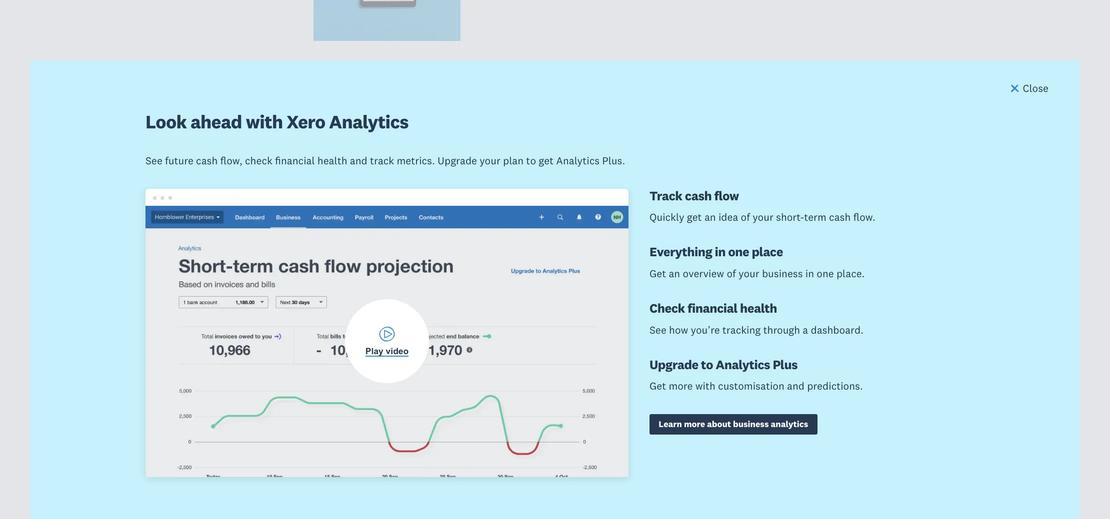 Task type: locate. For each thing, give the bounding box(es) containing it.
ahead
[[190, 110, 242, 134], [611, 287, 639, 300]]

1 horizontal spatial an
[[705, 211, 716, 224]]

health up see how you're tracking through a dashboard.
[[740, 301, 777, 317]]

ahead right days
[[611, 287, 639, 300]]

financial down insights.
[[688, 301, 737, 317]]

1 horizontal spatial with
[[642, 287, 662, 300]]

1 horizontal spatial ahead
[[611, 287, 639, 300]]

2 get from the top
[[650, 380, 666, 393]]

one
[[728, 244, 749, 260], [817, 267, 834, 280]]

plus inside analytics region
[[773, 357, 798, 373]]

your
[[480, 154, 500, 168], [753, 211, 773, 224], [739, 267, 759, 280]]

get for get an overview of your business in one place.
[[650, 267, 666, 280]]

business down place
[[762, 267, 803, 280]]

upgrade down how
[[650, 357, 698, 373]]

future down days
[[573, 300, 602, 314]]

business
[[762, 267, 803, 280], [733, 419, 769, 430]]

one left place. at the bottom right
[[817, 267, 834, 280]]

more up learn
[[669, 380, 693, 393]]

health
[[317, 154, 347, 168], [740, 301, 777, 317]]

cash inside see and plan up to 90 days ahead with in-depth insights. customize views of future cash flow and financial health.
[[604, 300, 626, 314]]

look
[[146, 110, 187, 134]]

1 horizontal spatial upgrade
[[650, 357, 698, 373]]

look ahead with xero analytics
[[146, 110, 409, 134]]

an up in-
[[669, 267, 680, 280]]

with down upgrade to analytics plus
[[695, 380, 715, 393]]

with for ahead
[[246, 110, 283, 134]]

upgrade to analytics plus
[[650, 357, 798, 373]]

play video
[[365, 346, 409, 356]]

overview
[[683, 267, 724, 280]]

analytics
[[329, 110, 409, 134], [556, 154, 600, 168], [482, 257, 561, 280], [494, 328, 533, 339], [716, 357, 770, 373]]

0 horizontal spatial in
[[715, 244, 726, 260]]

see
[[146, 154, 162, 168], [482, 287, 498, 300], [650, 323, 666, 337]]

see inside see and plan up to 90 days ahead with in-depth insights. customize views of future cash flow and financial health.
[[482, 287, 498, 300]]

get up in-
[[650, 267, 666, 280]]

to right up
[[559, 287, 569, 300]]

1 vertical spatial see
[[482, 287, 498, 300]]

check
[[650, 301, 685, 317]]

to down you're at the right of page
[[701, 357, 713, 373]]

1 get from the top
[[650, 267, 666, 280]]

2 vertical spatial see
[[650, 323, 666, 337]]

0 horizontal spatial future
[[165, 154, 193, 168]]

0 vertical spatial see
[[146, 154, 162, 168]]

plan inside see and plan up to 90 days ahead with in-depth insights. customize views of future cash flow and financial health.
[[521, 287, 542, 300]]

more
[[669, 380, 693, 393], [684, 419, 705, 430]]

analytics button
[[482, 328, 533, 341]]

with
[[246, 110, 283, 134], [642, 287, 662, 300], [695, 380, 715, 393]]

health down xero
[[317, 154, 347, 168]]

through
[[763, 323, 800, 337]]

your left expenses
[[480, 154, 500, 168]]

with left in-
[[642, 287, 662, 300]]

analytics left plus.
[[556, 154, 600, 168]]

2 horizontal spatial see
[[650, 323, 666, 337]]

analytics plus
[[482, 257, 601, 280]]

in
[[715, 244, 726, 260], [805, 267, 814, 280]]

ahead inside analytics region
[[190, 110, 242, 134]]

1 horizontal spatial to
[[559, 287, 569, 300]]

of right idea
[[741, 211, 750, 224]]

a
[[803, 323, 808, 337]]

one up get an overview of your business in one place.
[[728, 244, 749, 260]]

in up overview
[[715, 244, 726, 260]]

get
[[539, 154, 554, 168], [687, 211, 702, 224]]

tracking
[[722, 323, 761, 337]]

1 horizontal spatial see
[[482, 287, 498, 300]]

0 horizontal spatial an
[[669, 267, 680, 280]]

2 horizontal spatial to
[[701, 357, 713, 373]]

future down look
[[165, 154, 193, 168]]

0 vertical spatial ahead
[[190, 110, 242, 134]]

future
[[165, 154, 193, 168], [573, 300, 602, 314]]

1 vertical spatial plus
[[773, 357, 798, 373]]

0 horizontal spatial health
[[317, 154, 347, 168]]

2 horizontal spatial with
[[695, 380, 715, 393]]

1 horizontal spatial future
[[573, 300, 602, 314]]

get for get more with customisation and predictions.
[[650, 380, 666, 393]]

predictions.
[[807, 380, 863, 393]]

0 vertical spatial of
[[741, 211, 750, 224]]

of up insights.
[[727, 267, 736, 280]]

get
[[650, 267, 666, 280], [650, 380, 666, 393]]

1 vertical spatial more
[[684, 419, 705, 430]]

1 vertical spatial an
[[669, 267, 680, 280]]

see down look
[[146, 154, 162, 168]]

1 vertical spatial health
[[740, 301, 777, 317]]

to right claim
[[526, 154, 536, 168]]

with for more
[[695, 380, 715, 393]]

0 vertical spatial get
[[650, 267, 666, 280]]

0 horizontal spatial one
[[728, 244, 749, 260]]

2 horizontal spatial of
[[741, 211, 750, 224]]

1 vertical spatial get
[[687, 211, 702, 224]]

get right claim
[[539, 154, 554, 168]]

ahead up flow,
[[190, 110, 242, 134]]

dashboard.
[[811, 323, 864, 337]]

flow,
[[220, 154, 242, 168]]

1 vertical spatial get
[[650, 380, 666, 393]]

0 vertical spatial future
[[165, 154, 193, 168]]

financial
[[275, 154, 315, 168], [671, 300, 711, 314], [688, 301, 737, 317]]

analytics down customize
[[494, 328, 533, 339]]

1 vertical spatial business
[[733, 419, 769, 430]]

of right views
[[562, 300, 571, 314]]

close button
[[1009, 82, 1049, 98]]

0 horizontal spatial see
[[146, 154, 162, 168]]

plan
[[503, 154, 524, 168], [521, 287, 542, 300]]

with up check
[[246, 110, 283, 134]]

1 vertical spatial future
[[573, 300, 602, 314]]

0 horizontal spatial of
[[562, 300, 571, 314]]

of
[[741, 211, 750, 224], [727, 267, 736, 280], [562, 300, 571, 314]]

0 horizontal spatial ahead
[[190, 110, 242, 134]]

plus down through
[[773, 357, 798, 373]]

get down track cash flow
[[687, 211, 702, 224]]

0 horizontal spatial to
[[526, 154, 536, 168]]

and
[[350, 154, 367, 168], [501, 287, 519, 300], [651, 300, 668, 314], [787, 380, 805, 393]]

1 horizontal spatial one
[[817, 267, 834, 280]]

flow up idea
[[714, 188, 739, 204]]

upgrade right metrics. on the left of page
[[438, 154, 477, 168]]

an left idea
[[705, 211, 716, 224]]

financial right check
[[275, 154, 315, 168]]

1 vertical spatial plan
[[521, 287, 542, 300]]

0 vertical spatial flow
[[714, 188, 739, 204]]

see future cash flow, check financial health and track metrics. upgrade your plan to get analytics plus.
[[146, 154, 625, 168]]

flow left check
[[629, 300, 648, 314]]

1 horizontal spatial flow
[[714, 188, 739, 204]]

0 horizontal spatial with
[[246, 110, 283, 134]]

more right learn
[[684, 419, 705, 430]]

get up learn
[[650, 380, 666, 393]]

get an overview of your business in one place.
[[650, 267, 865, 280]]

1 vertical spatial upgrade
[[650, 357, 698, 373]]

1 horizontal spatial health
[[740, 301, 777, 317]]

0 vertical spatial your
[[480, 154, 500, 168]]

0 vertical spatial get
[[539, 154, 554, 168]]

you're
[[691, 323, 720, 337]]

xero
[[287, 110, 325, 134]]

plus
[[565, 257, 601, 280], [773, 357, 798, 373]]

1 vertical spatial in
[[805, 267, 814, 280]]

2 vertical spatial with
[[695, 380, 715, 393]]

see left how
[[650, 323, 666, 337]]

financial down depth at the bottom right of page
[[671, 300, 711, 314]]

with inside see and plan up to 90 days ahead with in-depth insights. customize views of future cash flow and financial health.
[[642, 287, 662, 300]]

financial inside see and plan up to 90 days ahead with in-depth insights. customize views of future cash flow and financial health.
[[671, 300, 711, 314]]

see for analytics plus
[[482, 287, 498, 300]]

cash
[[196, 154, 218, 168], [685, 188, 712, 204], [829, 211, 851, 224], [604, 300, 626, 314]]

upgrade
[[438, 154, 477, 168], [650, 357, 698, 373]]

track
[[370, 154, 394, 168]]

business right about
[[733, 419, 769, 430]]

see and plan up to 90 days ahead with in-depth insights. customize views of future cash flow and financial health.
[[482, 287, 746, 314]]

term
[[804, 211, 826, 224]]

of inside see and plan up to 90 days ahead with in-depth insights. customize views of future cash flow and financial health.
[[562, 300, 571, 314]]

about
[[707, 419, 731, 430]]

1 vertical spatial ahead
[[611, 287, 639, 300]]

0 vertical spatial an
[[705, 211, 716, 224]]

0 horizontal spatial flow
[[629, 300, 648, 314]]

1 vertical spatial your
[[753, 211, 773, 224]]

0 horizontal spatial plus
[[565, 257, 601, 280]]

claim expenses button
[[482, 146, 557, 159]]

flow
[[714, 188, 739, 204], [629, 300, 648, 314]]

1 horizontal spatial of
[[727, 267, 736, 280]]

cash left flow.
[[829, 211, 851, 224]]

0 vertical spatial plan
[[503, 154, 524, 168]]

future inside see and plan up to 90 days ahead with in-depth insights. customize views of future cash flow and financial health.
[[573, 300, 602, 314]]

learn more about business analytics link
[[650, 414, 817, 435]]

0 horizontal spatial get
[[539, 154, 554, 168]]

plus up 90
[[565, 257, 601, 280]]

learn
[[659, 419, 682, 430]]

1 vertical spatial one
[[817, 267, 834, 280]]

in left place. at the bottom right
[[805, 267, 814, 280]]

place.
[[837, 267, 865, 280]]

1 vertical spatial to
[[559, 287, 569, 300]]

your down place
[[739, 267, 759, 280]]

1 horizontal spatial plus
[[773, 357, 798, 373]]

0 vertical spatial with
[[246, 110, 283, 134]]

see up customize
[[482, 287, 498, 300]]

2 vertical spatial of
[[562, 300, 571, 314]]

0 vertical spatial more
[[669, 380, 693, 393]]

0 vertical spatial one
[[728, 244, 749, 260]]

1 vertical spatial flow
[[629, 300, 648, 314]]

1 vertical spatial with
[[642, 287, 662, 300]]

your left short-
[[753, 211, 773, 224]]

to
[[526, 154, 536, 168], [559, 287, 569, 300], [701, 357, 713, 373]]

cash down days
[[604, 300, 626, 314]]

an
[[705, 211, 716, 224], [669, 267, 680, 280]]

0 horizontal spatial upgrade
[[438, 154, 477, 168]]



Task type: describe. For each thing, give the bounding box(es) containing it.
health.
[[713, 300, 746, 314]]

and left track at the top of page
[[350, 154, 367, 168]]

flow inside see and plan up to 90 days ahead with in-depth insights. customize views of future cash flow and financial health.
[[629, 300, 648, 314]]

video
[[386, 346, 409, 356]]

and down in-
[[651, 300, 668, 314]]

how
[[669, 323, 688, 337]]

1 vertical spatial of
[[727, 267, 736, 280]]

plus.
[[602, 154, 625, 168]]

analytics up track at the top of page
[[329, 110, 409, 134]]

plan inside analytics region
[[503, 154, 524, 168]]

see for look ahead with xero analytics
[[146, 154, 162, 168]]

analytics region
[[0, 19, 1110, 520]]

everything
[[650, 244, 712, 260]]

short-
[[776, 211, 804, 224]]

ahead inside see and plan up to 90 days ahead with in-depth insights. customize views of future cash flow and financial health.
[[611, 287, 639, 300]]

analytics up customisation
[[716, 357, 770, 373]]

more for get
[[669, 380, 693, 393]]

claim
[[494, 146, 517, 157]]

close
[[1023, 82, 1049, 95]]

customize
[[482, 300, 531, 314]]

days
[[586, 287, 608, 300]]

analytics inside button
[[494, 328, 533, 339]]

views
[[533, 300, 559, 314]]

analytics
[[771, 419, 808, 430]]

0 vertical spatial in
[[715, 244, 726, 260]]

0 vertical spatial to
[[526, 154, 536, 168]]

0 vertical spatial business
[[762, 267, 803, 280]]

in-
[[664, 287, 677, 300]]

90
[[571, 287, 584, 300]]

everything in one place
[[650, 244, 783, 260]]

play video button
[[146, 206, 629, 478]]

see how you're tracking through a dashboard.
[[650, 323, 864, 337]]

learn more about business analytics
[[659, 419, 808, 430]]

cash left flow,
[[196, 154, 218, 168]]

quickly get an idea of your short-term cash flow.
[[650, 211, 875, 224]]

more for learn
[[684, 419, 705, 430]]

and up analytics
[[787, 380, 805, 393]]

check financial health
[[650, 301, 777, 317]]

check
[[245, 154, 272, 168]]

future inside analytics region
[[165, 154, 193, 168]]

up
[[544, 287, 556, 300]]

claim expenses
[[494, 146, 557, 157]]

quickly
[[650, 211, 684, 224]]

track cash flow
[[650, 188, 739, 204]]

2 vertical spatial your
[[739, 267, 759, 280]]

0 vertical spatial plus
[[565, 257, 601, 280]]

2 vertical spatial to
[[701, 357, 713, 373]]

0 vertical spatial health
[[317, 154, 347, 168]]

cash right track
[[685, 188, 712, 204]]

1 horizontal spatial in
[[805, 267, 814, 280]]

1 horizontal spatial get
[[687, 211, 702, 224]]

0 vertical spatial upgrade
[[438, 154, 477, 168]]

and up customize
[[501, 287, 519, 300]]

analytics up up
[[482, 257, 561, 280]]

metrics.
[[397, 154, 435, 168]]

customisation
[[718, 380, 784, 393]]

expenses
[[519, 146, 557, 157]]

place
[[752, 244, 783, 260]]

flow.
[[853, 211, 875, 224]]

insights.
[[707, 287, 746, 300]]

to inside see and plan up to 90 days ahead with in-depth insights. customize views of future cash flow and financial health.
[[559, 287, 569, 300]]

play
[[365, 346, 383, 356]]

flow inside analytics region
[[714, 188, 739, 204]]

get more with customisation and predictions.
[[650, 380, 863, 393]]

idea
[[719, 211, 738, 224]]

depth
[[677, 287, 704, 300]]

track
[[650, 188, 682, 204]]



Task type: vqa. For each thing, say whether or not it's contained in the screenshot.
Xero homepage image
no



